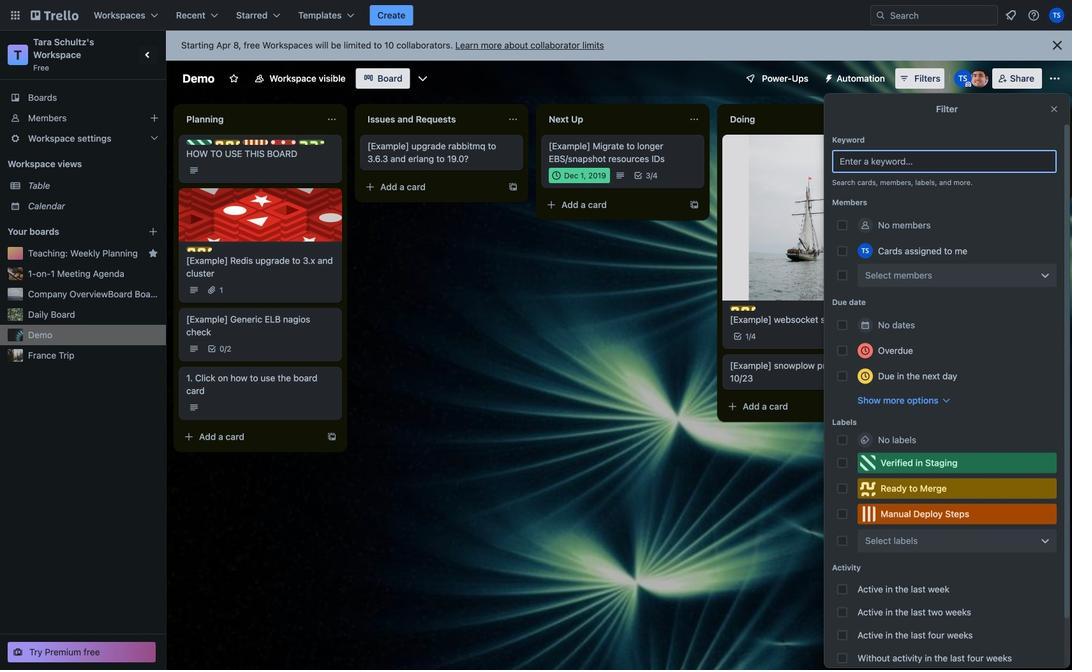 Task type: describe. For each thing, give the bounding box(es) containing it.
Board name text field
[[176, 68, 221, 89]]

customize views image
[[417, 72, 430, 85]]

1 vertical spatial color: green, title: "verified in staging" element
[[858, 453, 1057, 473]]

0 horizontal spatial color: orange, title: "manual deploy steps" element
[[243, 140, 268, 145]]

add board image
[[148, 227, 158, 237]]

0 horizontal spatial create from template… image
[[327, 432, 337, 442]]

james peterson (jamespeterson93) image
[[971, 70, 989, 87]]

show menu image
[[1049, 72, 1062, 85]]

search image
[[876, 10, 886, 20]]

open information menu image
[[1028, 9, 1041, 22]]

star or unstar board image
[[229, 73, 239, 84]]

color: lime, title: "secrets" element
[[299, 140, 324, 145]]

0 vertical spatial create from template… image
[[508, 182, 518, 192]]

color: red, title: "unshippable!" element
[[271, 140, 296, 145]]

tara schultz (taraschultz7) image inside primary element
[[1050, 8, 1065, 23]]

sm image
[[819, 68, 837, 86]]

workspace navigation collapse icon image
[[139, 46, 157, 64]]

this member is an admin of this board. image
[[966, 82, 972, 87]]



Task type: locate. For each thing, give the bounding box(es) containing it.
color: green, title: "verified in staging" element
[[186, 140, 212, 145], [858, 453, 1057, 473]]

1 horizontal spatial color: orange, title: "manual deploy steps" element
[[858, 504, 1057, 525]]

0 vertical spatial create from template… image
[[690, 200, 700, 210]]

Enter a keyword… text field
[[833, 150, 1057, 173]]

1 vertical spatial create from template… image
[[327, 432, 337, 442]]

create from template… image
[[690, 200, 700, 210], [871, 402, 881, 412]]

Search field
[[871, 5, 999, 26]]

1 horizontal spatial create from template… image
[[508, 182, 518, 192]]

None text field
[[541, 109, 685, 130], [723, 109, 866, 130], [541, 109, 685, 130], [723, 109, 866, 130]]

tara schultz (taraschultz7) image
[[1050, 8, 1065, 23], [858, 243, 874, 259]]

close popover image
[[1050, 104, 1060, 114]]

1 vertical spatial create from template… image
[[871, 402, 881, 412]]

0 vertical spatial color: orange, title: "manual deploy steps" element
[[243, 140, 268, 145]]

tara schultz (taraschultz7) image
[[954, 70, 972, 87]]

None checkbox
[[549, 168, 610, 183]]

your boards with 6 items element
[[8, 224, 129, 239]]

1 vertical spatial tara schultz (taraschultz7) image
[[858, 243, 874, 259]]

1 horizontal spatial tara schultz (taraschultz7) image
[[1050, 8, 1065, 23]]

0 horizontal spatial tara schultz (taraschultz7) image
[[858, 243, 874, 259]]

james peterson (jamespeterson93) image
[[866, 329, 881, 344]]

0 horizontal spatial color: green, title: "verified in staging" element
[[186, 140, 212, 145]]

0 horizontal spatial create from template… image
[[690, 200, 700, 210]]

1 horizontal spatial create from template… image
[[871, 402, 881, 412]]

color: yellow, title: "ready to merge" element
[[215, 140, 240, 145], [186, 247, 212, 252], [730, 306, 756, 311], [858, 479, 1057, 499]]

0 notifications image
[[1004, 8, 1019, 23]]

primary element
[[0, 0, 1073, 31]]

color: orange, title: "manual deploy steps" element
[[243, 140, 268, 145], [858, 504, 1057, 525]]

starred icon image
[[148, 248, 158, 259]]

None text field
[[179, 109, 322, 130], [360, 109, 503, 130], [179, 109, 322, 130], [360, 109, 503, 130]]

0 vertical spatial color: green, title: "verified in staging" element
[[186, 140, 212, 145]]

1 vertical spatial color: orange, title: "manual deploy steps" element
[[858, 504, 1057, 525]]

1 horizontal spatial color: green, title: "verified in staging" element
[[858, 453, 1057, 473]]

back to home image
[[31, 5, 79, 26]]

create from template… image
[[508, 182, 518, 192], [327, 432, 337, 442]]

0 vertical spatial tara schultz (taraschultz7) image
[[1050, 8, 1065, 23]]



Task type: vqa. For each thing, say whether or not it's contained in the screenshot.
Starred Icon
yes



